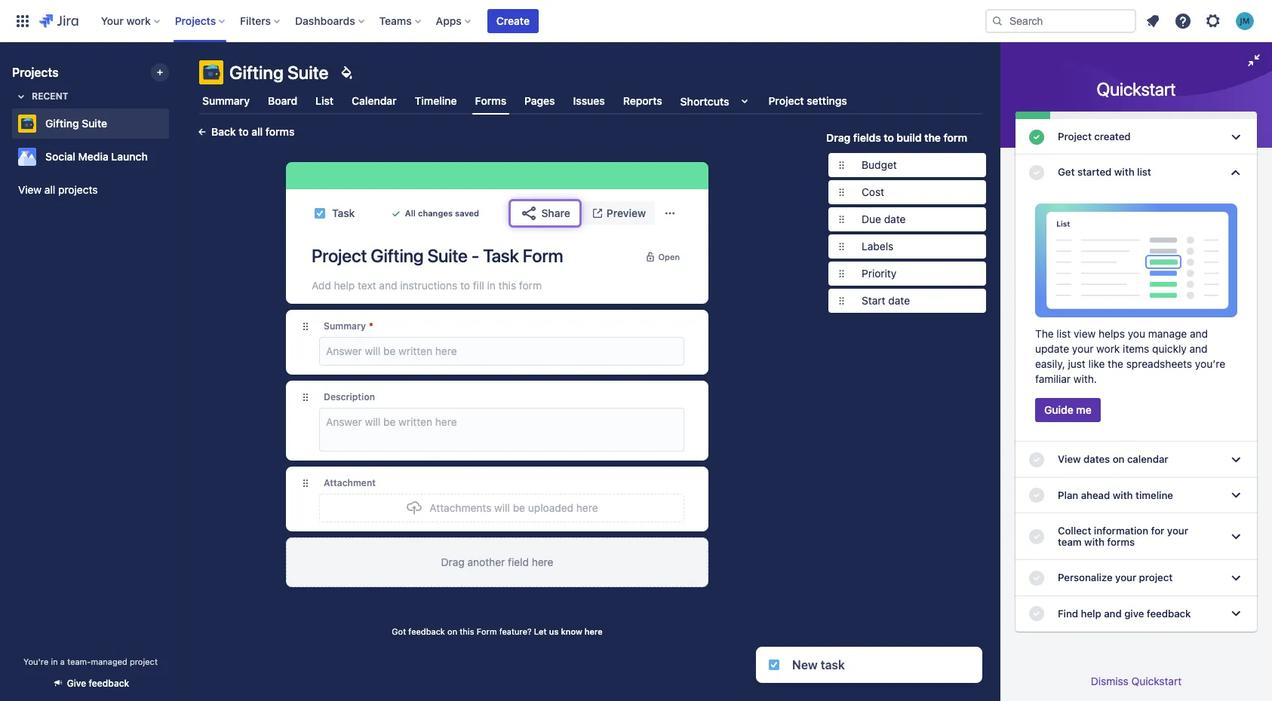 Task type: vqa. For each thing, say whether or not it's contained in the screenshot.
2nd answer from the bottom
yes



Task type: describe. For each thing, give the bounding box(es) containing it.
and up you're
[[1189, 343, 1208, 356]]

task
[[821, 659, 845, 672]]

plan
[[1058, 489, 1078, 501]]

issues
[[573, 94, 605, 107]]

chevron image for personalize your project
[[1227, 570, 1245, 588]]

work inside the list view helps you manage and update your work items quickly and easily, just like the spreadsheets you're familiar with.
[[1096, 343, 1120, 356]]

answer for summary
[[326, 345, 362, 358]]

form actions image
[[664, 207, 676, 220]]

project settings link
[[765, 88, 850, 115]]

apps
[[436, 14, 462, 27]]

add help text and instructions to fill in this form
[[312, 279, 542, 292]]

calendar link
[[349, 88, 400, 115]]

give feedback
[[67, 678, 129, 690]]

just
[[1068, 358, 1086, 371]]

0 horizontal spatial form
[[519, 279, 542, 292]]

answer will be written here for summary
[[326, 345, 457, 358]]

on for dates
[[1113, 454, 1124, 466]]

help image
[[1174, 12, 1192, 30]]

2 horizontal spatial to
[[884, 131, 894, 144]]

feedback for give feedback
[[89, 678, 129, 690]]

view dates on calendar button
[[1015, 442, 1257, 478]]

your inside collect information for your team with forms
[[1167, 525, 1188, 537]]

dashboards button
[[291, 9, 370, 33]]

settings image
[[1204, 12, 1222, 30]]

checked image for find
[[1028, 605, 1046, 623]]

back
[[211, 125, 236, 138]]

attachments will be uploaded here
[[430, 502, 598, 515]]

board
[[268, 94, 297, 107]]

0 vertical spatial all
[[251, 125, 263, 138]]

written for description
[[398, 416, 432, 429]]

managed
[[91, 657, 127, 667]]

plan ahead with timeline button
[[1015, 478, 1257, 514]]

instructions
[[400, 279, 457, 292]]

get started with list button
[[1015, 155, 1257, 190]]

create project image
[[154, 66, 166, 78]]

your profile and settings image
[[1236, 12, 1254, 30]]

share button
[[511, 201, 579, 226]]

timeline link
[[412, 88, 460, 115]]

all
[[405, 208, 416, 218]]

due
[[862, 213, 881, 226]]

checked image for project
[[1028, 128, 1046, 146]]

be for summary
[[383, 345, 396, 358]]

project for project settings
[[768, 94, 804, 107]]

the inside the list view helps you manage and update your work items quickly and easily, just like the spreadsheets you're familiar with.
[[1108, 358, 1123, 371]]

easily,
[[1035, 358, 1065, 371]]

1 horizontal spatial in
[[487, 279, 496, 292]]

collect
[[1058, 525, 1091, 537]]

drag another field here
[[441, 556, 553, 569]]

answer for description
[[326, 416, 362, 429]]

your inside the list view helps you manage and update your work items quickly and easily, just like the spreadsheets you're familiar with.
[[1072, 343, 1094, 356]]

social media launch
[[45, 150, 148, 163]]

start
[[862, 294, 885, 307]]

attachments
[[430, 502, 491, 515]]

launch
[[111, 150, 148, 163]]

issues link
[[570, 88, 608, 115]]

teams
[[379, 14, 412, 27]]

*
[[369, 321, 373, 332]]

view for view dates on calendar
[[1058, 454, 1081, 466]]

project gifting suite - task form
[[312, 245, 563, 266]]

dates
[[1083, 454, 1110, 466]]

summary *
[[324, 321, 373, 332]]

forms inside back to all forms link
[[266, 125, 295, 138]]

spreadsheets
[[1126, 358, 1192, 371]]

your work button
[[96, 9, 166, 33]]

items
[[1123, 343, 1149, 356]]

open button
[[642, 248, 684, 266]]

minimize image
[[1245, 51, 1263, 69]]

cost
[[862, 186, 884, 198]]

reports
[[623, 94, 662, 107]]

share image
[[520, 204, 538, 223]]

appswitcher icon image
[[14, 12, 32, 30]]

drag fields to build the form
[[826, 131, 967, 144]]

saved
[[455, 208, 479, 218]]

calendar
[[352, 94, 397, 107]]

add to starred image
[[164, 148, 183, 166]]

set background color image
[[338, 63, 356, 81]]

help for add
[[334, 279, 355, 292]]

board link
[[265, 88, 300, 115]]

team
[[1058, 536, 1082, 549]]

1 vertical spatial task
[[483, 245, 519, 266]]

field
[[508, 556, 529, 569]]

list inside dropdown button
[[1137, 166, 1151, 178]]

get
[[1058, 166, 1075, 178]]

drag for drag another field here
[[441, 556, 465, 569]]

quickly
[[1152, 343, 1187, 356]]

feedback inside dropdown button
[[1147, 608, 1191, 620]]

checked image for view
[[1028, 451, 1046, 469]]

chevron image for project created
[[1227, 128, 1245, 146]]

view for view all projects
[[18, 183, 42, 196]]

2 vertical spatial suite
[[427, 245, 468, 266]]

share
[[541, 207, 570, 220]]

priority
[[862, 267, 897, 280]]

preview
[[606, 207, 646, 220]]

dismiss quickstart link
[[1091, 675, 1182, 688]]

view dates on calendar
[[1058, 454, 1168, 466]]

1 horizontal spatial form
[[523, 245, 563, 266]]

date for start date
[[888, 294, 910, 307]]

0 horizontal spatial gifting
[[45, 117, 79, 130]]

shortcuts button
[[677, 88, 756, 115]]

text
[[358, 279, 376, 292]]

due date
[[862, 213, 906, 226]]

dismiss
[[1091, 675, 1128, 688]]

plan ahead with timeline
[[1058, 489, 1173, 501]]

got feedback on this form feature? let us know here
[[392, 627, 603, 637]]

dashboards
[[295, 14, 355, 27]]

find help and give feedback button
[[1015, 596, 1257, 632]]

like
[[1088, 358, 1105, 371]]

drag for drag fields to build the form
[[826, 131, 850, 144]]

recent
[[32, 91, 68, 102]]

preview button
[[582, 201, 655, 226]]

reports link
[[620, 88, 665, 115]]

the
[[1035, 328, 1054, 341]]

guide me
[[1044, 404, 1092, 417]]

1 horizontal spatial form
[[943, 131, 967, 144]]

description
[[324, 392, 375, 403]]

uploaded
[[528, 502, 573, 515]]

personalize
[[1058, 572, 1113, 584]]

1 vertical spatial form
[[477, 627, 497, 637]]

forms
[[475, 94, 506, 107]]

1 horizontal spatial suite
[[287, 62, 329, 83]]

filters button
[[235, 9, 286, 33]]

search image
[[991, 15, 1003, 27]]

all changes saved
[[405, 208, 479, 218]]

your
[[101, 14, 124, 27]]

checked image for personalize
[[1028, 570, 1046, 588]]

budget
[[862, 158, 897, 171]]

add
[[312, 279, 331, 292]]

filters
[[240, 14, 271, 27]]

1 horizontal spatial gifting
[[229, 62, 283, 83]]

collect information for your team with forms
[[1058, 525, 1188, 549]]

date for due date
[[884, 213, 906, 226]]

projects inside popup button
[[175, 14, 216, 27]]

give
[[1124, 608, 1144, 620]]



Task type: locate. For each thing, give the bounding box(es) containing it.
feedback right the "give"
[[1147, 608, 1191, 620]]

give feedback button
[[43, 671, 138, 696]]

projects
[[58, 183, 98, 196]]

project inside dropdown button
[[1139, 572, 1173, 584]]

your right the "for"
[[1167, 525, 1188, 537]]

you're
[[1195, 358, 1225, 371]]

0 horizontal spatial view
[[18, 183, 42, 196]]

to left fill
[[460, 279, 470, 292]]

view
[[18, 183, 42, 196], [1058, 454, 1081, 466]]

the list view helps you manage and update your work items quickly and easily, just like the spreadsheets you're familiar with.
[[1035, 328, 1225, 386]]

checked image inside collect information for your team with forms dropdown button
[[1028, 528, 1046, 546]]

another
[[467, 556, 505, 569]]

will for description
[[365, 416, 380, 429]]

with for ahead
[[1113, 489, 1133, 501]]

2 answer will be written here from the top
[[326, 416, 457, 429]]

with for started
[[1114, 166, 1134, 178]]

1 vertical spatial list
[[1057, 328, 1071, 341]]

0 horizontal spatial work
[[126, 14, 151, 27]]

2 vertical spatial be
[[513, 502, 525, 515]]

form down the share dropdown button
[[523, 245, 563, 266]]

2 vertical spatial project
[[312, 245, 367, 266]]

checked image left team
[[1028, 528, 1046, 546]]

in
[[487, 279, 496, 292], [51, 657, 58, 667]]

answer will be written here down the *
[[326, 345, 457, 358]]

checked image up checked image
[[1028, 128, 1046, 146]]

0 vertical spatial work
[[126, 14, 151, 27]]

4 checked image from the top
[[1028, 528, 1046, 546]]

your down view
[[1072, 343, 1094, 356]]

personalize your project
[[1058, 572, 1173, 584]]

give
[[67, 678, 86, 690]]

0 vertical spatial suite
[[287, 62, 329, 83]]

chevron image for view dates on calendar
[[1227, 451, 1245, 469]]

project up add
[[312, 245, 367, 266]]

quickstart up project created dropdown button
[[1097, 78, 1176, 100]]

will down the *
[[365, 345, 380, 358]]

pages
[[524, 94, 555, 107]]

and
[[379, 279, 397, 292], [1190, 328, 1208, 341], [1189, 343, 1208, 356], [1104, 608, 1122, 620]]

1 horizontal spatial all
[[251, 125, 263, 138]]

with right team
[[1084, 536, 1104, 549]]

notifications image
[[1144, 12, 1162, 30]]

open
[[658, 252, 680, 262]]

2 horizontal spatial feedback
[[1147, 608, 1191, 620]]

0 vertical spatial gifting suite
[[229, 62, 329, 83]]

progress bar
[[1015, 112, 1257, 119]]

and left the "give"
[[1104, 608, 1122, 620]]

information
[[1094, 525, 1148, 537]]

0 vertical spatial the
[[924, 131, 941, 144]]

forms inside collect information for your team with forms
[[1107, 536, 1135, 549]]

with inside collect information for your team with forms
[[1084, 536, 1104, 549]]

you're
[[23, 657, 48, 667]]

list link
[[312, 88, 337, 115]]

jira image
[[39, 12, 78, 30], [39, 12, 78, 30]]

1 horizontal spatial projects
[[175, 14, 216, 27]]

1 answer will be written here from the top
[[326, 345, 457, 358]]

project for project gifting suite - task form
[[312, 245, 367, 266]]

chevron image for find help and give feedback
[[1227, 605, 1245, 623]]

back to all forms
[[211, 125, 295, 138]]

created
[[1094, 131, 1131, 143]]

written for summary
[[398, 345, 432, 358]]

1 vertical spatial help
[[1081, 608, 1101, 620]]

in right fill
[[487, 279, 496, 292]]

1 vertical spatial view
[[1058, 454, 1081, 466]]

0 vertical spatial list
[[1137, 166, 1151, 178]]

1 vertical spatial gifting suite
[[45, 117, 107, 130]]

checked image
[[1028, 164, 1046, 182]]

a
[[60, 657, 65, 667]]

checked image left the 'plan'
[[1028, 487, 1046, 505]]

all left projects
[[44, 183, 55, 196]]

0 horizontal spatial project
[[130, 657, 158, 667]]

guide
[[1044, 404, 1073, 417]]

work down helps
[[1096, 343, 1120, 356]]

chevron image inside project created dropdown button
[[1227, 128, 1245, 146]]

form
[[523, 245, 563, 266], [477, 627, 497, 637]]

list up the update
[[1057, 328, 1071, 341]]

team-
[[67, 657, 91, 667]]

project
[[768, 94, 804, 107], [1058, 131, 1092, 143], [312, 245, 367, 266]]

suite up list
[[287, 62, 329, 83]]

checked image inside plan ahead with timeline dropdown button
[[1028, 487, 1046, 505]]

checked image
[[1028, 128, 1046, 146], [1028, 451, 1046, 469], [1028, 487, 1046, 505], [1028, 528, 1046, 546], [1028, 570, 1046, 588], [1028, 605, 1046, 623]]

1 horizontal spatial task
[[483, 245, 519, 266]]

in left a
[[51, 657, 58, 667]]

help inside dropdown button
[[1081, 608, 1101, 620]]

1 vertical spatial work
[[1096, 343, 1120, 356]]

collapse recent projects image
[[12, 88, 30, 106]]

chevron image
[[1227, 164, 1245, 182], [1227, 451, 1245, 469], [1227, 570, 1245, 588], [1227, 605, 1245, 623]]

2 vertical spatial your
[[1115, 572, 1136, 584]]

shortcuts
[[680, 95, 729, 108]]

create
[[496, 14, 530, 27]]

on for feedback
[[447, 627, 457, 637]]

1 vertical spatial written
[[398, 416, 432, 429]]

project for project created
[[1058, 131, 1092, 143]]

answer will be written here down description
[[326, 416, 457, 429]]

2 horizontal spatial gifting
[[371, 245, 424, 266]]

chevron image inside the get started with list dropdown button
[[1227, 164, 1245, 182]]

checked image inside the view dates on calendar 'dropdown button'
[[1028, 451, 1046, 469]]

1 vertical spatial feedback
[[408, 627, 445, 637]]

2 written from the top
[[398, 416, 432, 429]]

2 chevron image from the top
[[1227, 487, 1245, 505]]

0 horizontal spatial this
[[460, 627, 474, 637]]

1 checked image from the top
[[1028, 128, 1046, 146]]

feedback down managed on the left bottom
[[89, 678, 129, 690]]

feedback right got
[[408, 627, 445, 637]]

1 horizontal spatial list
[[1137, 166, 1151, 178]]

1 horizontal spatial the
[[1108, 358, 1123, 371]]

project
[[1139, 572, 1173, 584], [130, 657, 158, 667]]

view left projects
[[18, 183, 42, 196]]

gifting down recent
[[45, 117, 79, 130]]

start date
[[862, 294, 910, 307]]

quickstart
[[1097, 78, 1176, 100], [1131, 675, 1182, 688]]

your up find help and give feedback
[[1115, 572, 1136, 584]]

1 vertical spatial with
[[1113, 489, 1133, 501]]

project up get
[[1058, 131, 1092, 143]]

to right 'back'
[[239, 125, 249, 138]]

project left settings
[[768, 94, 804, 107]]

banner containing your work
[[0, 0, 1272, 42]]

and right text
[[379, 279, 397, 292]]

1 horizontal spatial help
[[1081, 608, 1101, 620]]

with.
[[1073, 373, 1097, 386]]

drag
[[826, 131, 850, 144], [441, 556, 465, 569]]

2 horizontal spatial your
[[1167, 525, 1188, 537]]

form right build
[[943, 131, 967, 144]]

0 horizontal spatial all
[[44, 183, 55, 196]]

gifting suite
[[229, 62, 329, 83], [45, 117, 107, 130]]

find help and give feedback
[[1058, 608, 1191, 620]]

update
[[1035, 343, 1069, 356]]

list inside the list view helps you manage and update your work items quickly and easily, just like the spreadsheets you're familiar with.
[[1057, 328, 1071, 341]]

Search field
[[985, 9, 1136, 33]]

0 horizontal spatial forms
[[266, 125, 295, 138]]

1 horizontal spatial forms
[[1107, 536, 1135, 549]]

0 vertical spatial view
[[18, 183, 42, 196]]

help left text
[[334, 279, 355, 292]]

view left the dates
[[1058, 454, 1081, 466]]

gifting suite up social media launch link
[[45, 117, 107, 130]]

work inside the your work popup button
[[126, 14, 151, 27]]

checked image inside personalize your project dropdown button
[[1028, 570, 1046, 588]]

fields
[[853, 131, 881, 144]]

familiar
[[1035, 373, 1071, 386]]

0 vertical spatial project
[[768, 94, 804, 107]]

chevron image inside plan ahead with timeline dropdown button
[[1227, 487, 1245, 505]]

2 answer from the top
[[326, 416, 362, 429]]

projects up recent
[[12, 66, 59, 79]]

0 vertical spatial be
[[383, 345, 396, 358]]

answer
[[326, 345, 362, 358], [326, 416, 362, 429]]

summary for summary
[[202, 94, 250, 107]]

written
[[398, 345, 432, 358], [398, 416, 432, 429]]

0 vertical spatial project
[[1139, 572, 1173, 584]]

1 vertical spatial gifting
[[45, 117, 79, 130]]

suite left -
[[427, 245, 468, 266]]

1 vertical spatial in
[[51, 657, 58, 667]]

date right start
[[888, 294, 910, 307]]

1 vertical spatial chevron image
[[1227, 487, 1245, 505]]

0 vertical spatial gifting
[[229, 62, 283, 83]]

will right attachments
[[494, 502, 510, 515]]

on right the dates
[[1113, 454, 1124, 466]]

chevron image inside collect information for your team with forms dropdown button
[[1227, 528, 1245, 546]]

work
[[126, 14, 151, 27], [1096, 343, 1120, 356]]

0 vertical spatial on
[[1113, 454, 1124, 466]]

0 vertical spatial help
[[334, 279, 355, 292]]

all right 'back'
[[251, 125, 263, 138]]

for
[[1151, 525, 1164, 537]]

collect information for your team with forms button
[[1015, 514, 1257, 561]]

new task button
[[756, 647, 982, 684]]

gifting up 'add help text and instructions to fill in this form'
[[371, 245, 424, 266]]

2 vertical spatial gifting
[[371, 245, 424, 266]]

form left feature?
[[477, 627, 497, 637]]

will
[[365, 345, 380, 358], [365, 416, 380, 429], [494, 502, 510, 515]]

0 vertical spatial drag
[[826, 131, 850, 144]]

2 vertical spatial will
[[494, 502, 510, 515]]

1 chevron image from the top
[[1227, 128, 1245, 146]]

0 vertical spatial written
[[398, 345, 432, 358]]

new task
[[792, 659, 845, 672]]

get started with list
[[1058, 166, 1151, 178]]

0 vertical spatial quickstart
[[1097, 78, 1176, 100]]

calendar
[[1127, 454, 1168, 466]]

task right -
[[483, 245, 519, 266]]

0 vertical spatial answer will be written here
[[326, 345, 457, 358]]

projects up sidebar navigation icon
[[175, 14, 216, 27]]

gifting up board
[[229, 62, 283, 83]]

3 chevron image from the top
[[1227, 570, 1245, 588]]

chevron image for plan ahead with timeline
[[1227, 487, 1245, 505]]

0 vertical spatial this
[[498, 279, 516, 292]]

attachment
[[324, 478, 376, 489]]

project right managed on the left bottom
[[130, 657, 158, 667]]

help
[[334, 279, 355, 292], [1081, 608, 1101, 620]]

0 horizontal spatial help
[[334, 279, 355, 292]]

chevron image for get started with list
[[1227, 164, 1245, 182]]

with right started
[[1114, 166, 1134, 178]]

1 vertical spatial all
[[44, 183, 55, 196]]

5 checked image from the top
[[1028, 570, 1046, 588]]

this left feature?
[[460, 627, 474, 637]]

on right got
[[447, 627, 457, 637]]

project up the find help and give feedback dropdown button
[[1139, 572, 1173, 584]]

you
[[1128, 328, 1145, 341]]

add to starred image
[[164, 115, 183, 133]]

project inside tab list
[[768, 94, 804, 107]]

on inside 'dropdown button'
[[1113, 454, 1124, 466]]

0 vertical spatial feedback
[[1147, 608, 1191, 620]]

1 vertical spatial this
[[460, 627, 474, 637]]

labels
[[862, 240, 894, 253]]

all
[[251, 125, 263, 138], [44, 183, 55, 196]]

tab list containing forms
[[190, 88, 991, 115]]

chevron image for collect information for your team with forms
[[1227, 528, 1245, 546]]

2 checked image from the top
[[1028, 451, 1046, 469]]

0 horizontal spatial summary
[[202, 94, 250, 107]]

1 horizontal spatial this
[[498, 279, 516, 292]]

help for find
[[1081, 608, 1101, 620]]

task icon image
[[768, 659, 780, 671]]

quickstart right the dismiss
[[1131, 675, 1182, 688]]

drag left fields
[[826, 131, 850, 144]]

1 horizontal spatial to
[[460, 279, 470, 292]]

1 vertical spatial project
[[130, 657, 158, 667]]

0 horizontal spatial your
[[1072, 343, 1094, 356]]

let us know here button
[[534, 626, 603, 638]]

feedback for got feedback on this form feature? let us know here
[[408, 627, 445, 637]]

2 vertical spatial feedback
[[89, 678, 129, 690]]

1 vertical spatial suite
[[82, 117, 107, 130]]

tab list
[[190, 88, 991, 115]]

forms down board link
[[266, 125, 295, 138]]

here
[[435, 345, 457, 358], [435, 416, 457, 429], [576, 502, 598, 515], [532, 556, 553, 569], [585, 627, 603, 637]]

2 vertical spatial with
[[1084, 536, 1104, 549]]

apps button
[[431, 9, 477, 33]]

with right ahead
[[1113, 489, 1133, 501]]

chevron image
[[1227, 128, 1245, 146], [1227, 487, 1245, 505], [1227, 528, 1245, 546]]

4 chevron image from the top
[[1227, 605, 1245, 623]]

your work
[[101, 14, 151, 27]]

feedback inside button
[[89, 678, 129, 690]]

0 vertical spatial task
[[332, 207, 355, 220]]

checked image for plan
[[1028, 487, 1046, 505]]

1 vertical spatial drag
[[441, 556, 465, 569]]

settings
[[807, 94, 847, 107]]

0 vertical spatial chevron image
[[1227, 128, 1245, 146]]

answer will be written here for description
[[326, 416, 457, 429]]

summary left the *
[[324, 321, 366, 332]]

answer down description
[[326, 416, 362, 429]]

drag left another
[[441, 556, 465, 569]]

0 vertical spatial form
[[523, 245, 563, 266]]

back to all forms link
[[187, 120, 304, 144]]

3 chevron image from the top
[[1227, 528, 1245, 546]]

timeline
[[415, 94, 457, 107]]

help right find
[[1081, 608, 1101, 620]]

1 vertical spatial summary
[[324, 321, 366, 332]]

forms up personalize your project
[[1107, 536, 1135, 549]]

1 vertical spatial the
[[1108, 358, 1123, 371]]

1 vertical spatial project
[[1058, 131, 1092, 143]]

checked image left find
[[1028, 605, 1046, 623]]

and right manage
[[1190, 328, 1208, 341]]

gifting suite up board
[[229, 62, 329, 83]]

checked image down guide
[[1028, 451, 1046, 469]]

social media launch link
[[12, 142, 163, 172]]

1 vertical spatial quickstart
[[1131, 675, 1182, 688]]

upload image
[[405, 499, 424, 518]]

will for summary
[[365, 345, 380, 358]]

this right fill
[[498, 279, 516, 292]]

0 horizontal spatial form
[[477, 627, 497, 637]]

to left build
[[884, 131, 894, 144]]

1 horizontal spatial view
[[1058, 454, 1081, 466]]

suite up media
[[82, 117, 107, 130]]

1 vertical spatial your
[[1167, 525, 1188, 537]]

create button
[[487, 9, 539, 33]]

form right fill
[[519, 279, 542, 292]]

sidebar navigation image
[[164, 60, 198, 91]]

1 answer from the top
[[326, 345, 362, 358]]

checked image inside the find help and give feedback dropdown button
[[1028, 605, 1046, 623]]

0 vertical spatial answer
[[326, 345, 362, 358]]

guide me button
[[1035, 399, 1101, 423]]

1 horizontal spatial gifting suite
[[229, 62, 329, 83]]

checked image inside project created dropdown button
[[1028, 128, 1046, 146]]

dismiss quickstart
[[1091, 675, 1182, 688]]

0 horizontal spatial on
[[447, 627, 457, 637]]

1 horizontal spatial summary
[[324, 321, 366, 332]]

2 vertical spatial chevron image
[[1227, 528, 1245, 546]]

0 vertical spatial with
[[1114, 166, 1134, 178]]

summary for summary *
[[324, 321, 366, 332]]

us
[[549, 627, 559, 637]]

0 horizontal spatial in
[[51, 657, 58, 667]]

and inside dropdown button
[[1104, 608, 1122, 620]]

answer down summary *
[[326, 345, 362, 358]]

2 chevron image from the top
[[1227, 451, 1245, 469]]

list down project created dropdown button
[[1137, 166, 1151, 178]]

1 chevron image from the top
[[1227, 164, 1245, 182]]

checked image for collect
[[1028, 528, 1046, 546]]

2 horizontal spatial project
[[1058, 131, 1092, 143]]

will down description
[[365, 416, 380, 429]]

project settings
[[768, 94, 847, 107]]

1 vertical spatial form
[[519, 279, 542, 292]]

1 horizontal spatial work
[[1096, 343, 1120, 356]]

banner
[[0, 0, 1272, 42]]

ahead
[[1081, 489, 1110, 501]]

be
[[383, 345, 396, 358], [383, 416, 396, 429], [513, 502, 525, 515]]

1 horizontal spatial feedback
[[408, 627, 445, 637]]

summary up 'back'
[[202, 94, 250, 107]]

checked image left personalize at the right bottom of the page
[[1028, 570, 1046, 588]]

0 horizontal spatial drag
[[441, 556, 465, 569]]

project inside dropdown button
[[1058, 131, 1092, 143]]

the
[[924, 131, 941, 144], [1108, 358, 1123, 371]]

0 horizontal spatial suite
[[82, 117, 107, 130]]

3 checked image from the top
[[1028, 487, 1046, 505]]

1 vertical spatial be
[[383, 416, 396, 429]]

be for description
[[383, 416, 396, 429]]

1 horizontal spatial on
[[1113, 454, 1124, 466]]

work right "your"
[[126, 14, 151, 27]]

1 vertical spatial will
[[365, 416, 380, 429]]

6 checked image from the top
[[1028, 605, 1046, 623]]

task left all at the top of the page
[[332, 207, 355, 220]]

gifting
[[229, 62, 283, 83], [45, 117, 79, 130], [371, 245, 424, 266]]

primary element
[[9, 0, 985, 42]]

the right like
[[1108, 358, 1123, 371]]

view inside 'dropdown button'
[[1058, 454, 1081, 466]]

1 written from the top
[[398, 345, 432, 358]]

build
[[897, 131, 922, 144]]

0 horizontal spatial projects
[[12, 66, 59, 79]]

-
[[471, 245, 479, 266]]

1 vertical spatial forms
[[1107, 536, 1135, 549]]

1 horizontal spatial drag
[[826, 131, 850, 144]]

social
[[45, 150, 75, 163]]

the right build
[[924, 131, 941, 144]]

date right due on the right top of page
[[884, 213, 906, 226]]

0 horizontal spatial list
[[1057, 328, 1071, 341]]

0 horizontal spatial to
[[239, 125, 249, 138]]



